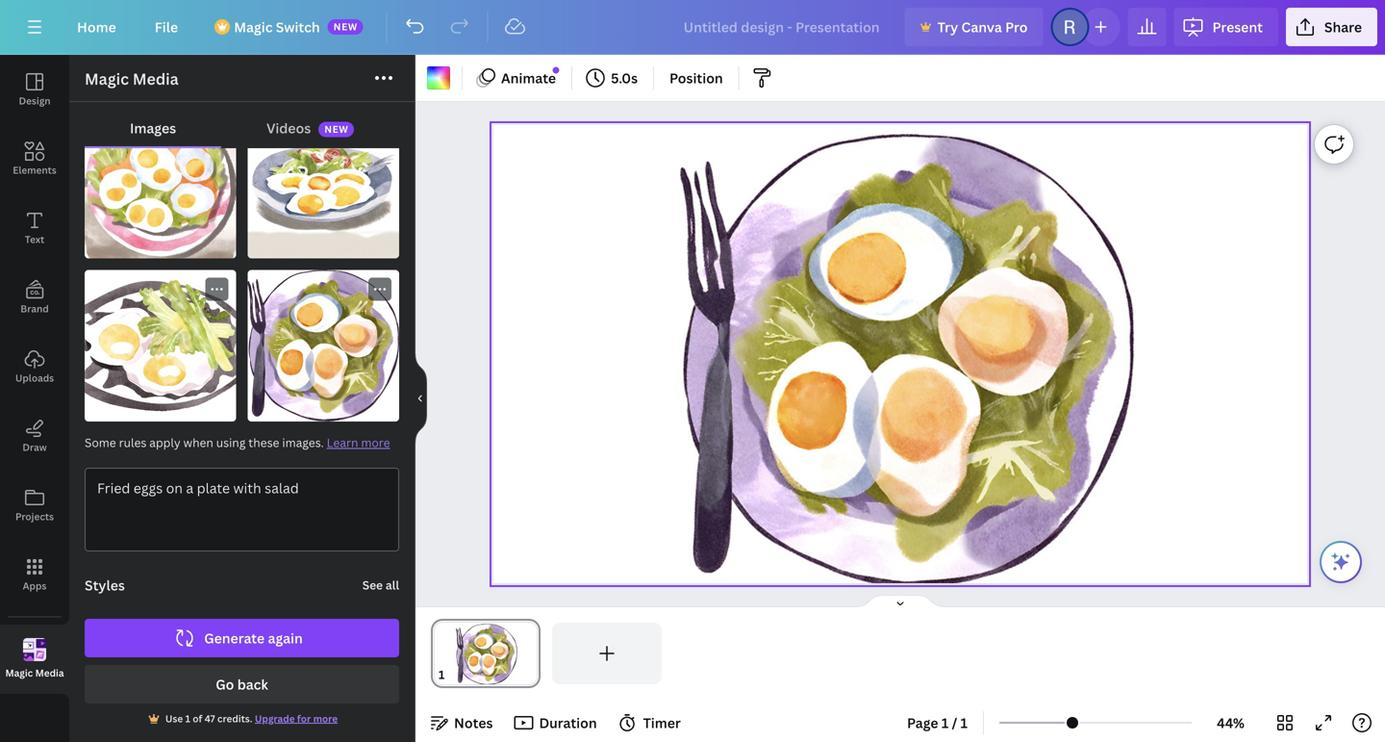 Task type: locate. For each thing, give the bounding box(es) containing it.
magic media inside button
[[5, 666, 64, 679]]

go
[[216, 675, 234, 693]]

styles
[[85, 576, 125, 594]]

magic inside button
[[5, 666, 33, 679]]

uploads
[[15, 372, 54, 384]]

text
[[25, 233, 44, 246]]

magic media button
[[0, 625, 69, 694]]

1 horizontal spatial 1
[[942, 714, 949, 732]]

0 horizontal spatial more
[[313, 712, 338, 725]]

media inside button
[[35, 666, 64, 679]]

more
[[361, 435, 390, 450], [313, 712, 338, 725]]

magic
[[234, 18, 273, 36], [85, 68, 129, 89], [5, 666, 33, 679]]

images button
[[85, 110, 221, 146]]

0 vertical spatial magic media
[[85, 68, 179, 89]]

use 1 of 47 credits. upgrade for more
[[165, 712, 338, 725]]

elements
[[13, 164, 57, 177]]

magic media up images
[[85, 68, 179, 89]]

0 horizontal spatial media
[[35, 666, 64, 679]]

hide pages image
[[855, 594, 947, 609]]

1 right '/'
[[961, 714, 968, 732]]

Describe an image. Include objects, colors, places... text field
[[86, 469, 398, 551]]

back
[[237, 675, 268, 693]]

magic down the home link at the left top
[[85, 68, 129, 89]]

duration
[[539, 714, 597, 732]]

page
[[908, 714, 939, 732]]

side panel tab list
[[0, 55, 69, 694]]

more right for
[[313, 712, 338, 725]]

magic left the switch
[[234, 18, 273, 36]]

go back
[[216, 675, 268, 693]]

media down apps
[[35, 666, 64, 679]]

0 horizontal spatial magic
[[5, 666, 33, 679]]

position button
[[662, 63, 731, 93]]

when
[[183, 435, 214, 450]]

new
[[334, 20, 358, 33], [325, 123, 349, 136]]

1 vertical spatial magic
[[85, 68, 129, 89]]

1 left of
[[185, 712, 190, 725]]

uploads button
[[0, 332, 69, 401]]

file button
[[139, 8, 194, 46]]

44%
[[1218, 714, 1245, 732]]

design
[[19, 94, 51, 107]]

0 horizontal spatial magic media
[[5, 666, 64, 679]]

1 left '/'
[[942, 714, 949, 732]]

new right the switch
[[334, 20, 358, 33]]

0 vertical spatial new
[[334, 20, 358, 33]]

magic down apps
[[5, 666, 33, 679]]

hide image
[[415, 352, 427, 445]]

44% button
[[1200, 707, 1263, 738]]

draw button
[[0, 401, 69, 471]]

see
[[363, 577, 383, 593]]

of
[[193, 712, 202, 725]]

1 for of
[[185, 712, 190, 725]]

1 vertical spatial media
[[35, 666, 64, 679]]

1 horizontal spatial more
[[361, 435, 390, 450]]

file
[[155, 18, 178, 36]]

Page title text field
[[453, 665, 461, 684]]

pro
[[1006, 18, 1028, 36]]

images.
[[282, 435, 324, 450]]

1
[[185, 712, 190, 725], [942, 714, 949, 732], [961, 714, 968, 732]]

2 horizontal spatial 1
[[961, 714, 968, 732]]

/
[[952, 714, 958, 732]]

1 horizontal spatial media
[[133, 68, 179, 89]]

new inside main menu bar
[[334, 20, 358, 33]]

magic switch
[[234, 18, 320, 36]]

videos
[[267, 119, 311, 137]]

elements button
[[0, 124, 69, 193]]

home link
[[62, 8, 132, 46]]

1 vertical spatial magic media
[[5, 666, 64, 679]]

5.0s button
[[580, 63, 646, 93]]

magic media
[[85, 68, 179, 89], [5, 666, 64, 679]]

0 vertical spatial magic
[[234, 18, 273, 36]]

page 1 / 1
[[908, 714, 968, 732]]

1 for /
[[942, 714, 949, 732]]

main menu bar
[[0, 0, 1386, 55]]

media up images "button"
[[133, 68, 179, 89]]

#ffffff image
[[427, 66, 450, 90]]

new right "videos"
[[325, 123, 349, 136]]

again
[[268, 629, 303, 647]]

fried eggs on a plate with salad image
[[85, 107, 236, 258], [248, 107, 399, 258], [85, 270, 236, 422], [248, 270, 399, 422]]

brand button
[[0, 263, 69, 332]]

more right learn
[[361, 435, 390, 450]]

media
[[133, 68, 179, 89], [35, 666, 64, 679]]

using
[[216, 435, 246, 450]]

magic media down apps
[[5, 666, 64, 679]]

2 horizontal spatial magic
[[234, 18, 273, 36]]

animate button
[[471, 63, 564, 93]]

1 horizontal spatial magic
[[85, 68, 129, 89]]

go back button
[[85, 665, 399, 704]]

2 vertical spatial magic
[[5, 666, 33, 679]]

design button
[[0, 55, 69, 124]]

0 horizontal spatial 1
[[185, 712, 190, 725]]



Task type: describe. For each thing, give the bounding box(es) containing it.
new image
[[553, 67, 560, 74]]

text button
[[0, 193, 69, 263]]

draw
[[23, 441, 47, 454]]

0 vertical spatial more
[[361, 435, 390, 450]]

0 vertical spatial media
[[133, 68, 179, 89]]

canva
[[962, 18, 1003, 36]]

try canva pro button
[[905, 8, 1044, 46]]

some
[[85, 435, 116, 450]]

1 horizontal spatial magic media
[[85, 68, 179, 89]]

generate again button
[[85, 619, 399, 657]]

some rules apply when using these images. learn more
[[85, 435, 390, 450]]

notes
[[454, 714, 493, 732]]

present button
[[1175, 8, 1279, 46]]

use
[[165, 712, 183, 725]]

present
[[1213, 18, 1264, 36]]

upgrade
[[255, 712, 295, 725]]

try canva pro
[[938, 18, 1028, 36]]

apply
[[149, 435, 181, 450]]

animate
[[501, 69, 556, 87]]

position
[[670, 69, 724, 87]]

duration button
[[509, 707, 605, 738]]

timer
[[644, 714, 681, 732]]

credits.
[[217, 712, 253, 725]]

canva assistant image
[[1330, 551, 1353, 574]]

share button
[[1287, 8, 1378, 46]]

timer button
[[613, 707, 689, 738]]

projects button
[[0, 471, 69, 540]]

home
[[77, 18, 116, 36]]

brand
[[20, 302, 49, 315]]

share
[[1325, 18, 1363, 36]]

projects
[[15, 510, 54, 523]]

rules
[[119, 435, 147, 450]]

5.0s
[[611, 69, 638, 87]]

learn more link
[[327, 435, 390, 450]]

try
[[938, 18, 959, 36]]

1 vertical spatial more
[[313, 712, 338, 725]]

for
[[297, 712, 311, 725]]

upgrade for more link
[[255, 712, 338, 725]]

these
[[249, 435, 280, 450]]

apps
[[23, 579, 47, 592]]

47
[[205, 712, 215, 725]]

learn
[[327, 435, 358, 450]]

images
[[130, 119, 176, 137]]

all
[[386, 577, 399, 593]]

page 1 image
[[431, 623, 541, 684]]

see all button
[[363, 576, 399, 595]]

Design title text field
[[669, 8, 898, 46]]

generate
[[204, 629, 265, 647]]

magic inside main menu bar
[[234, 18, 273, 36]]

apps button
[[0, 540, 69, 609]]

notes button
[[423, 707, 501, 738]]

switch
[[276, 18, 320, 36]]

generate again
[[204, 629, 303, 647]]

see all
[[363, 577, 399, 593]]

1 vertical spatial new
[[325, 123, 349, 136]]



Task type: vqa. For each thing, say whether or not it's contained in the screenshot.
Present dropdown button
yes



